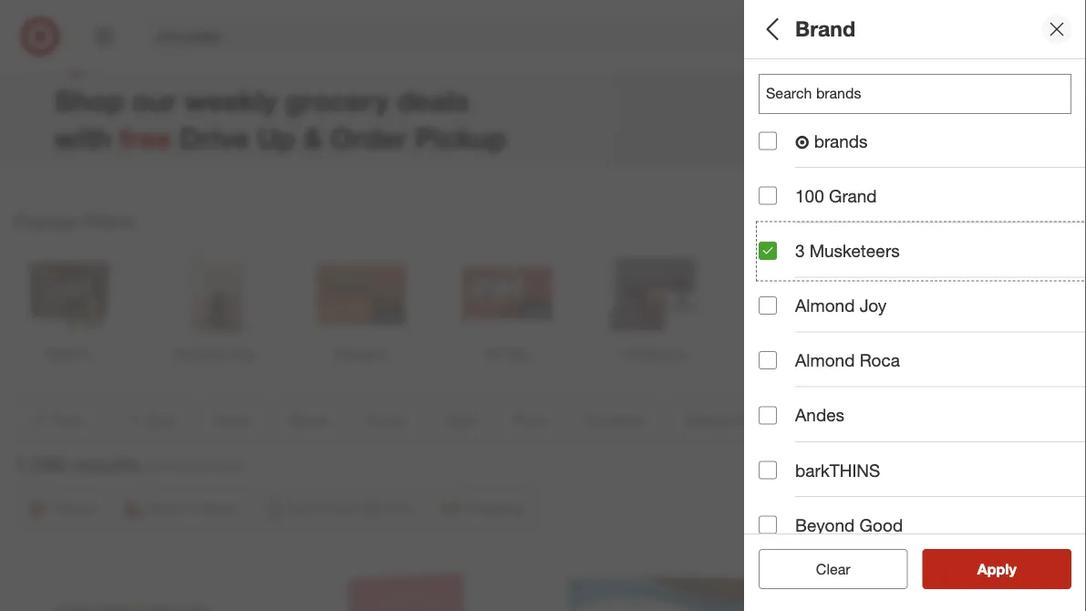 Task type: locate. For each thing, give the bounding box(es) containing it.
almond for almond roca
[[796, 350, 855, 371]]

almond roca
[[796, 350, 901, 371]]

1,090
[[15, 452, 67, 477]]

3 right 3 musketeers checkbox
[[796, 240, 805, 261]]

almond joy
[[796, 295, 887, 316]]

0 vertical spatial musketeers
[[770, 159, 836, 175]]

brands
[[815, 130, 868, 151]]

2 clear from the left
[[817, 560, 851, 578]]

brand for brand 3 musketeers
[[759, 136, 809, 157]]

all
[[846, 560, 860, 578]]

brand for brand
[[796, 16, 856, 42]]

Almond Roca checkbox
[[759, 351, 777, 370]]

3
[[759, 159, 766, 175], [796, 240, 805, 261]]

clear left all
[[807, 560, 842, 578]]

1,090 results for "chocolate"
[[15, 452, 245, 477]]

brand right all
[[796, 16, 856, 42]]

3 up 100 grand checkbox
[[759, 159, 766, 175]]

3 inside "brand 3 musketeers"
[[759, 159, 766, 175]]

1 vertical spatial brand
[[759, 136, 809, 157]]

3 Musketeers checkbox
[[759, 242, 777, 260]]

100 Grand checkbox
[[759, 187, 777, 205]]

all filters dialog
[[745, 0, 1087, 611]]

clear button
[[759, 549, 908, 589]]

results inside button
[[989, 560, 1036, 578]]

¬
[[796, 132, 810, 153]]

1 vertical spatial results
[[989, 560, 1036, 578]]

pickup
[[415, 120, 507, 155]]

needs
[[824, 461, 877, 482]]

our
[[132, 84, 177, 118]]

None text field
[[759, 74, 1072, 114]]

grand
[[829, 185, 877, 206]]

musketeers down grand
[[810, 240, 900, 261]]

1 vertical spatial 3
[[796, 240, 805, 261]]

dietary needs button
[[759, 443, 1087, 506]]

1 vertical spatial almond
[[796, 350, 855, 371]]

1 clear from the left
[[807, 560, 842, 578]]

0 vertical spatial brand
[[796, 16, 856, 42]]

order
[[330, 120, 407, 155]]

brand inside brand dialog
[[796, 16, 856, 42]]

clear inside clear all button
[[807, 560, 842, 578]]

clear
[[807, 560, 842, 578], [817, 560, 851, 578]]

0 horizontal spatial results
[[73, 452, 141, 477]]

100
[[796, 185, 825, 206]]

deals
[[397, 84, 469, 118]]

price button
[[759, 315, 1087, 379]]

0 vertical spatial 3
[[759, 159, 766, 175]]

drive
[[180, 120, 249, 155]]

popular filters
[[15, 211, 134, 232]]

almond
[[796, 295, 855, 316], [796, 350, 855, 371]]

none text field inside brand dialog
[[759, 74, 1072, 114]]

1 vertical spatial musketeers
[[810, 240, 900, 261]]

with
[[54, 120, 111, 155]]

2 almond from the top
[[796, 350, 855, 371]]

almond left joy on the right of the page
[[796, 295, 855, 316]]

musketeers inside "brand 3 musketeers"
[[770, 159, 836, 175]]

dietary needs
[[759, 461, 877, 482]]

None checkbox
[[759, 132, 777, 150]]

musketeers
[[770, 159, 836, 175], [810, 240, 900, 261]]

1 horizontal spatial 3
[[796, 240, 805, 261]]

search
[[843, 29, 887, 47]]

apply
[[978, 560, 1017, 578]]

brand dialog
[[745, 0, 1087, 611]]

free
[[119, 120, 172, 155]]

results left for
[[73, 452, 141, 477]]

musketeers down the ¬
[[770, 159, 836, 175]]

see
[[959, 560, 985, 578]]

price
[[759, 334, 802, 355]]

popular
[[15, 211, 78, 232]]

clear down rating
[[817, 560, 851, 578]]

brand inside "brand 3 musketeers"
[[759, 136, 809, 157]]

beyond good
[[796, 515, 904, 536]]

weekly
[[185, 84, 277, 118]]

clear inside clear button
[[817, 560, 851, 578]]

results right see
[[989, 560, 1036, 578]]

brand
[[796, 16, 856, 42], [759, 136, 809, 157]]

almond left roca
[[796, 350, 855, 371]]

0 vertical spatial results
[[73, 452, 141, 477]]

results
[[73, 452, 141, 477], [989, 560, 1036, 578]]

1 horizontal spatial results
[[989, 560, 1036, 578]]

brand up 100 grand checkbox
[[759, 136, 809, 157]]

all filters
[[759, 16, 847, 42]]

◎deals shop our weekly grocery deals with free drive up & order pickup
[[54, 28, 507, 155]]

clear all button
[[759, 549, 908, 589]]

0 vertical spatial almond
[[796, 295, 855, 316]]

1 almond from the top
[[796, 295, 855, 316]]

Beyond Good checkbox
[[759, 516, 777, 534]]

type
[[759, 270, 798, 291]]

joy
[[860, 295, 887, 316]]

0 horizontal spatial 3
[[759, 159, 766, 175]]

¬ brands
[[796, 130, 868, 153]]

search button
[[843, 16, 887, 60]]



Task type: describe. For each thing, give the bounding box(es) containing it.
for
[[148, 458, 165, 475]]

barkthins
[[796, 460, 881, 481]]

guest rating
[[759, 525, 867, 546]]

guest rating button
[[759, 506, 1087, 570]]

results for see
[[989, 560, 1036, 578]]

shop
[[54, 84, 124, 118]]

up
[[257, 120, 295, 155]]

all
[[759, 16, 784, 42]]

type button
[[759, 251, 1087, 315]]

"chocolate"
[[170, 458, 245, 475]]

grocery
[[285, 84, 390, 118]]

see results
[[959, 560, 1036, 578]]

barkTHINS checkbox
[[759, 461, 777, 479]]

filters
[[790, 16, 847, 42]]

4
[[1056, 19, 1061, 30]]

clear all
[[807, 560, 860, 578]]

guest
[[759, 525, 808, 546]]

clear for clear
[[817, 560, 851, 578]]

dietary
[[759, 461, 819, 482]]

deals button
[[759, 59, 1087, 123]]

almond for almond joy
[[796, 295, 855, 316]]

see results button
[[923, 549, 1072, 589]]

occasion
[[759, 397, 837, 418]]

results for 1,090
[[73, 452, 141, 477]]

clear for clear all
[[807, 560, 842, 578]]

3 inside brand dialog
[[796, 240, 805, 261]]

occasion button
[[759, 379, 1087, 443]]

apply button
[[923, 549, 1072, 589]]

100 grand
[[796, 185, 877, 206]]

&
[[303, 120, 323, 155]]

Almond Joy checkbox
[[759, 297, 777, 315]]

andes
[[796, 405, 845, 426]]

3 musketeers
[[796, 240, 900, 261]]

What can we help you find? suggestions appear below search field
[[146, 16, 856, 57]]

flavor button
[[759, 187, 1087, 251]]

Andes checkbox
[[759, 406, 777, 425]]

◎deals
[[54, 28, 202, 78]]

good
[[860, 515, 904, 536]]

musketeers inside brand dialog
[[810, 240, 900, 261]]

4 link
[[1028, 16, 1069, 57]]

beyond
[[796, 515, 855, 536]]

flavor
[[759, 206, 810, 227]]

roca
[[860, 350, 901, 371]]

rating
[[813, 525, 867, 546]]

deals
[[759, 78, 806, 99]]

filters
[[83, 211, 134, 232]]

brand 3 musketeers
[[759, 136, 836, 175]]



Task type: vqa. For each thing, say whether or not it's contained in the screenshot.
'SHOP' at the top of page
yes



